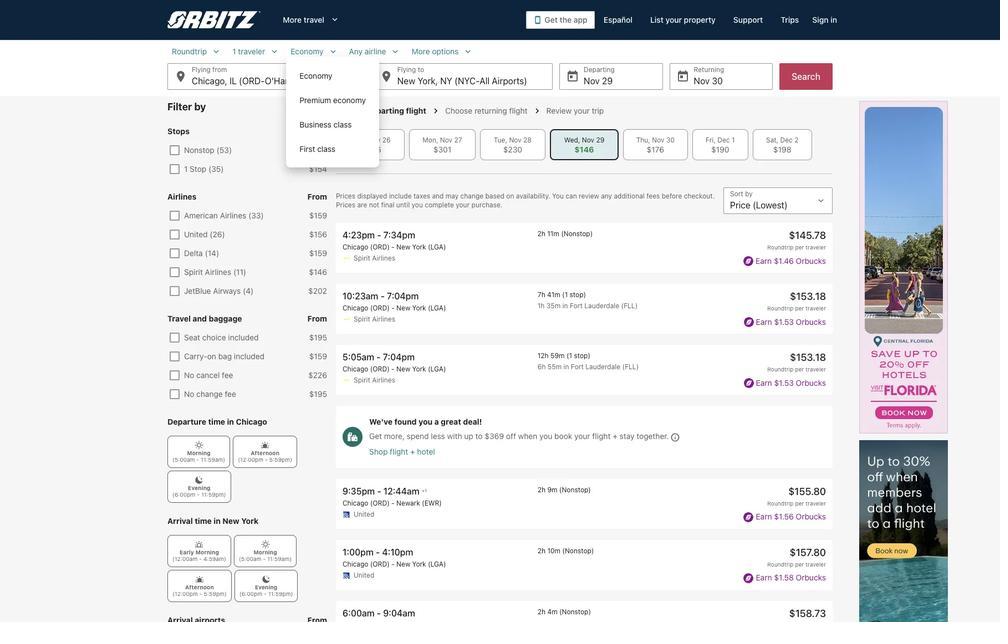 Task type: locate. For each thing, give the bounding box(es) containing it.
1 no from the top
[[184, 371, 194, 380]]

on left bag
[[207, 352, 216, 361]]

travel and baggage
[[168, 314, 242, 323]]

no down no cancel fee
[[184, 389, 194, 399]]

airports)
[[492, 76, 528, 86]]

(12:00am
[[173, 556, 198, 563]]

united down 1:00pm
[[354, 571, 375, 580]]

your right book
[[575, 432, 591, 441]]

2 $153.18 roundtrip per traveler from the top
[[768, 352, 827, 373]]

filter
[[168, 101, 192, 113]]

none search field containing search
[[168, 47, 833, 168]]

orbucks for 1:00pm - 4:10pm
[[796, 573, 827, 583]]

1 loyalty logo image from the top
[[744, 256, 754, 266]]

xsmall image inside morning 5:00am through 11:59am "element"
[[261, 540, 270, 549]]

1 horizontal spatial morning (5:00am - 11:59am)
[[239, 549, 292, 563]]

1 vertical spatial on
[[207, 352, 216, 361]]

1 vertical spatial $1.53
[[775, 378, 794, 388]]

$190
[[712, 145, 730, 154]]

traveler for 5:05am - 7:04pm
[[806, 366, 827, 373]]

chicago for 1:00pm
[[343, 560, 369, 569]]

fee down no cancel fee
[[225, 389, 236, 399]]

airlines left "(33)"
[[220, 211, 246, 220]]

1 vertical spatial earn $1.53 orbucks
[[756, 378, 827, 388]]

chicago inside 4:23pm - 7:34pm chicago (ord) - new york (lga)
[[343, 243, 369, 251]]

$153.18 roundtrip per traveler
[[768, 291, 827, 312], [768, 352, 827, 373]]

1 horizontal spatial afternoon (12:00pm - 5:59pm)
[[238, 450, 292, 463]]

(ord) inside the 1:00pm - 4:10pm chicago (ord) - new york (lga)
[[370, 560, 390, 569]]

0 vertical spatial on
[[507, 192, 515, 200]]

per inside "$157.80 roundtrip per traveler"
[[796, 561, 805, 568]]

you left book
[[540, 432, 553, 441]]

7:04pm right 10:23am
[[387, 291, 419, 301]]

2 from from the top
[[308, 192, 327, 201]]

2h for $155.80
[[538, 486, 546, 494]]

1 earn $1.53 orbucks from the top
[[756, 317, 827, 327]]

1 from from the top
[[308, 126, 327, 136]]

wed, nov 29 $146
[[565, 136, 605, 154]]

from down $202
[[308, 314, 327, 323]]

4:59am)
[[204, 556, 226, 563]]

1 choose from the left
[[336, 106, 365, 115]]

in right 35m
[[563, 302, 568, 310]]

(nonstop)
[[562, 230, 593, 238], [560, 486, 591, 494], [563, 547, 594, 555], [560, 608, 591, 616]]

2 earn $1.53 orbucks from the top
[[756, 378, 827, 388]]

1 left stop
[[184, 164, 188, 174]]

traveler
[[238, 47, 265, 56], [806, 244, 827, 251], [806, 305, 827, 312], [806, 366, 827, 373], [806, 500, 827, 507], [806, 561, 827, 568]]

york,
[[418, 76, 438, 86]]

earn $1.46 orbucks
[[756, 256, 827, 265]]

chicago down 10:23am
[[343, 304, 369, 312]]

2h left the 10m
[[538, 547, 546, 555]]

your inside 'list'
[[575, 432, 591, 441]]

29 up trip
[[602, 76, 613, 86]]

morning (5:00am - 11:59am) for left morning 5:00am through 11:59am "element"
[[173, 450, 225, 463]]

0 vertical spatial 11:59am)
[[201, 457, 225, 463]]

2h left 9m
[[538, 486, 546, 494]]

lauderdale inside 12h 59m (1 stop) 6h 55m in fort lauderdale (fll)
[[586, 363, 621, 371]]

traveler for 4:23pm - 7:34pm
[[806, 244, 827, 251]]

3 2h from the top
[[538, 547, 546, 555]]

$158.73
[[790, 608, 827, 620]]

$146 up $202
[[309, 267, 327, 277]]

new york, ny (nyc-all airports)
[[398, 76, 528, 86]]

1 vertical spatial change
[[196, 389, 223, 399]]

5:05am - 7:04pm chicago (ord) - new york (lga)
[[343, 352, 446, 374]]

(fll) inside 12h 59m (1 stop) 6h 55m in fort lauderdale (fll)
[[623, 363, 639, 371]]

(5:00am down the departure
[[173, 457, 195, 463]]

$1.53 for 5:05am - 7:04pm
[[775, 378, 794, 388]]

$198
[[774, 145, 792, 154]]

2 small image from the left
[[391, 47, 401, 57]]

1 horizontal spatial morning 5:00am through 11:59am element
[[234, 535, 297, 568]]

stop) for 5:05am - 7:04pm
[[574, 352, 591, 360]]

0 vertical spatial 30
[[713, 76, 723, 86]]

3 (lga) from the top
[[428, 365, 446, 374]]

nov inside wed, nov 29 $146
[[582, 136, 595, 144]]

1 horizontal spatial small image
[[391, 47, 401, 57]]

1 horizontal spatial small image
[[270, 47, 280, 57]]

xsmall image
[[195, 441, 203, 450], [261, 441, 270, 450], [195, 476, 204, 485], [262, 575, 271, 584]]

nonstop (53)
[[184, 145, 232, 155]]

$1.46
[[774, 256, 794, 265]]

york inside the 1:00pm - 4:10pm chicago (ord) - new york (lga)
[[412, 560, 426, 569]]

0 vertical spatial (fll)
[[622, 302, 638, 310]]

+ left stay
[[613, 432, 618, 441]]

1 vertical spatial spirit airlines
[[354, 315, 396, 324]]

$159 for american airlines (33)
[[309, 211, 327, 220]]

(ord) down 7:34pm
[[370, 243, 390, 251]]

55m
[[548, 363, 562, 371]]

2h left 4m at the right bottom of the page
[[538, 608, 546, 616]]

sun, nov 26 $466
[[353, 136, 391, 154]]

per inside $145.78 roundtrip per traveler
[[796, 244, 805, 251]]

xsmall image
[[195, 540, 204, 549], [261, 540, 270, 549], [195, 575, 204, 584]]

7:04pm inside 10:23am - 7:04pm chicago (ord) - new york (lga)
[[387, 291, 419, 301]]

prices left displayed
[[336, 192, 356, 200]]

small image right 1 traveler
[[270, 47, 280, 57]]

earn $1.58 orbucks
[[756, 573, 827, 583]]

1 inside button
[[233, 47, 236, 56]]

0 vertical spatial afternoon (12:00pm - 5:59pm)
[[238, 450, 292, 463]]

0 vertical spatial evening (6:00pm - 11:59pm)
[[173, 485, 226, 498]]

small image up chicago,
[[211, 47, 221, 57]]

$157.80 roundtrip per traveler
[[768, 547, 827, 568]]

small image
[[211, 47, 221, 57], [270, 47, 280, 57], [463, 47, 473, 57]]

nov inside mon, nov 27 $301
[[440, 136, 453, 144]]

1 vertical spatial from
[[308, 192, 327, 201]]

morning (5:00am - 11:59am) down the departure
[[173, 450, 225, 463]]

1 orbucks from the top
[[796, 256, 827, 265]]

1 horizontal spatial 11:59pm)
[[268, 591, 293, 597]]

1 vertical spatial (6:00pm
[[240, 591, 263, 597]]

traveler for 1:00pm - 4:10pm
[[806, 561, 827, 568]]

1 prices from the top
[[336, 192, 356, 200]]

2 per from the top
[[796, 305, 805, 312]]

1 vertical spatial (1
[[567, 352, 573, 360]]

5 earn from the top
[[756, 573, 773, 583]]

loyalty logo image for 4:23pm - 7:34pm
[[744, 256, 754, 266]]

4 earn from the top
[[756, 512, 773, 522]]

0 vertical spatial time
[[208, 417, 225, 427]]

evening (6:00pm - 11:59pm) for top evening 6:00pm through 11:59pm element
[[173, 485, 226, 498]]

1 small image from the left
[[211, 47, 221, 57]]

from down '$154'
[[308, 192, 327, 201]]

morning right early
[[196, 549, 219, 556]]

support
[[734, 15, 764, 24]]

$1.53 for 10:23am - 7:04pm
[[775, 317, 794, 327]]

spirit for 4:23pm
[[354, 254, 370, 262]]

returning
[[475, 106, 507, 115]]

in right 55m
[[564, 363, 569, 371]]

0 horizontal spatial afternoon (12:00pm - 5:59pm)
[[173, 584, 227, 597]]

1 vertical spatial class
[[317, 144, 336, 154]]

2 loyalty logo image from the top
[[744, 317, 754, 327]]

1 horizontal spatial and
[[432, 192, 444, 200]]

traveler inside $145.78 roundtrip per traveler
[[806, 244, 827, 251]]

included down the baggage
[[228, 333, 259, 342]]

(lga) inside the 1:00pm - 4:10pm chicago (ord) - new york (lga)
[[428, 560, 446, 569]]

2 $1.53 from the top
[[775, 378, 794, 388]]

7h
[[538, 291, 546, 299]]

nov inside sun, nov 26 $466
[[368, 136, 381, 144]]

3 small image from the left
[[463, 47, 473, 57]]

0 vertical spatial fee
[[222, 371, 233, 380]]

loyalty logo image
[[744, 256, 754, 266], [744, 317, 754, 327], [744, 379, 754, 389], [744, 513, 754, 523], [744, 574, 754, 584]]

1 vertical spatial 29
[[597, 136, 605, 144]]

None search field
[[168, 47, 833, 168]]

1 vertical spatial 1
[[732, 136, 735, 144]]

stop) inside 12h 59m (1 stop) 6h 55m in fort lauderdale (fll)
[[574, 352, 591, 360]]

new inside 10:23am - 7:04pm chicago (ord) - new york (lga)
[[397, 304, 411, 312]]

spirit down 10:23am
[[354, 315, 370, 324]]

1 vertical spatial evening
[[255, 584, 278, 591]]

1 vertical spatial (5:00am
[[239, 556, 262, 563]]

$146 inside wed, nov 29 $146
[[575, 145, 594, 154]]

español
[[604, 15, 633, 24]]

menu
[[286, 63, 379, 161]]

2 vertical spatial spirit airlines
[[354, 376, 396, 385]]

new inside 4:23pm - 7:34pm chicago (ord) - new york (lga)
[[397, 243, 411, 251]]

morning 5:00am through 11:59am element
[[168, 436, 230, 468], [234, 535, 297, 568]]

evening (6:00pm - 11:59pm) for bottommost evening 6:00pm through 11:59pm element
[[240, 584, 293, 597]]

included right bag
[[234, 352, 265, 361]]

choice
[[202, 333, 226, 342]]

airlines up jetblue airways (4)
[[205, 267, 231, 277]]

1 vertical spatial economy
[[300, 71, 333, 80]]

3 per from the top
[[796, 366, 805, 373]]

york inside 5:05am - 7:04pm chicago (ord) - new york (lga)
[[412, 365, 426, 374]]

2 $195 from the top
[[309, 389, 327, 399]]

get inside get the app link
[[545, 15, 558, 24]]

we've
[[369, 417, 393, 427]]

7:04pm inside 5:05am - 7:04pm chicago (ord) - new york (lga)
[[383, 352, 415, 362]]

more for more travel
[[283, 15, 302, 24]]

can
[[566, 192, 577, 200]]

in right sign
[[831, 15, 838, 24]]

may
[[446, 192, 459, 200]]

more left options
[[412, 47, 430, 56]]

1 horizontal spatial evening
[[255, 584, 278, 591]]

1 vertical spatial morning 5:00am through 11:59am element
[[234, 535, 297, 568]]

more
[[283, 15, 302, 24], [412, 47, 430, 56]]

2 horizontal spatial 1
[[732, 136, 735, 144]]

time for arrival
[[195, 516, 212, 526]]

class right the first
[[317, 144, 336, 154]]

in inside 12h 59m (1 stop) 6h 55m in fort lauderdale (fll)
[[564, 363, 569, 371]]

economy up the 'intl.)' at left
[[291, 47, 324, 56]]

1 horizontal spatial +
[[613, 432, 618, 441]]

0 vertical spatial lauderdale
[[585, 302, 620, 310]]

0 vertical spatial prices
[[336, 192, 356, 200]]

united down 9:35pm
[[354, 510, 375, 519]]

get inside 'list'
[[369, 432, 382, 441]]

1 vertical spatial prices
[[336, 201, 356, 209]]

morning down the departure
[[187, 450, 211, 457]]

2 2h from the top
[[538, 486, 546, 494]]

economy inside button
[[291, 47, 324, 56]]

stop) for 10:23am - 7:04pm
[[570, 291, 586, 299]]

dec up $190
[[718, 136, 730, 144]]

(nonstop) for $157.80
[[563, 547, 594, 555]]

flight up shop flight + hotel link
[[593, 432, 611, 441]]

(fll) inside 7h 41m (1 stop) 1h 35m in fort lauderdale (fll)
[[622, 302, 638, 310]]

roundtrip inside "$157.80 roundtrip per traveler"
[[768, 561, 794, 568]]

in up early morning 12:00am through 4:59am "element"
[[214, 516, 221, 526]]

0 vertical spatial 29
[[602, 76, 613, 86]]

flight right departing
[[406, 106, 427, 115]]

2h left 11m
[[538, 230, 546, 238]]

airlines down 4:23pm - 7:34pm chicago (ord) - new york (lga)
[[372, 254, 396, 262]]

0 horizontal spatial more
[[283, 15, 302, 24]]

nov inside thu, nov 30 $176
[[653, 136, 665, 144]]

change up purchase.
[[461, 192, 484, 200]]

chicago inside 10:23am - 7:04pm chicago (ord) - new york (lga)
[[343, 304, 369, 312]]

economy down economy button
[[300, 71, 333, 80]]

and up complete
[[432, 192, 444, 200]]

0 horizontal spatial dec
[[718, 136, 730, 144]]

(lga) for 10:23am - 7:04pm
[[428, 304, 446, 312]]

1 vertical spatial you
[[419, 417, 433, 427]]

(ord) inside 4:23pm - 7:34pm chicago (ord) - new york (lga)
[[370, 243, 390, 251]]

ny
[[441, 76, 453, 86]]

1 vertical spatial no
[[184, 389, 194, 399]]

chicago down 9:35pm
[[343, 499, 369, 507]]

not
[[369, 201, 380, 209]]

prices left are
[[336, 201, 356, 209]]

dec inside sat, dec 2 $198
[[781, 136, 793, 144]]

1 small image from the left
[[328, 47, 338, 57]]

0 vertical spatial you
[[412, 201, 423, 209]]

(12:00pm down departure time in chicago
[[238, 457, 264, 463]]

2 spirit airlines from the top
[[354, 315, 396, 324]]

and up seat
[[193, 314, 207, 323]]

get down we've
[[369, 432, 382, 441]]

airways
[[213, 286, 241, 296]]

+ left "hotel"
[[410, 447, 415, 456]]

29 right wed,
[[597, 136, 605, 144]]

(1 for 5:05am - 7:04pm
[[567, 352, 573, 360]]

5 orbucks from the top
[[796, 573, 827, 583]]

7:04pm right 5:05am
[[383, 352, 415, 362]]

$159 up '$226'
[[309, 352, 327, 361]]

york for 1:00pm - 4:10pm
[[412, 560, 426, 569]]

loyalty logo image for 5:05am - 7:04pm
[[744, 379, 754, 389]]

12:44am
[[384, 486, 420, 496]]

roundtrip inside $145.78 roundtrip per traveler
[[768, 244, 794, 251]]

traveler inside button
[[238, 47, 265, 56]]

(ord) down 5:05am
[[370, 365, 390, 374]]

spirit airlines down 10:23am - 7:04pm chicago (ord) - new york (lga) on the left
[[354, 315, 396, 324]]

$153.18 roundtrip per traveler for 5:05am - 7:04pm
[[768, 352, 827, 373]]

(12:00pm
[[238, 457, 264, 463], [173, 591, 198, 597]]

1 vertical spatial (fll)
[[623, 363, 639, 371]]

lauderdale inside 7h 41m (1 stop) 1h 35m in fort lauderdale (fll)
[[585, 302, 620, 310]]

0 horizontal spatial small image
[[211, 47, 221, 57]]

1 horizontal spatial get
[[545, 15, 558, 24]]

fee for no cancel fee
[[222, 371, 233, 380]]

(lga) inside 5:05am - 7:04pm chicago (ord) - new york (lga)
[[428, 365, 446, 374]]

1 $153.18 roundtrip per traveler from the top
[[768, 291, 827, 312]]

class for business class
[[334, 120, 352, 129]]

11:59am)
[[201, 457, 225, 463], [267, 556, 292, 563]]

$202
[[308, 286, 327, 296]]

1 vertical spatial 30
[[667, 136, 675, 144]]

3 loyalty logo image from the top
[[744, 379, 754, 389]]

2h 10m (nonstop)
[[538, 547, 594, 555]]

xsmall image for (12:00pm
[[195, 575, 204, 584]]

(ord) down 9:35pm - 12:44am +1
[[370, 499, 390, 507]]

based
[[486, 192, 505, 200]]

afternoon 12:00pm through 5:59pm element
[[233, 436, 297, 468], [168, 570, 232, 602]]

more for more options
[[412, 47, 430, 56]]

class down economy
[[334, 120, 352, 129]]

1 $195 from the top
[[309, 333, 327, 342]]

1 vertical spatial (12:00pm
[[173, 591, 198, 597]]

0 vertical spatial $153.18
[[791, 291, 827, 302]]

off
[[506, 432, 516, 441]]

small image right airline
[[391, 47, 401, 57]]

2 choose from the left
[[445, 106, 473, 115]]

fort inside 12h 59m (1 stop) 6h 55m in fort lauderdale (fll)
[[571, 363, 584, 371]]

nov inside tue, nov 28 $230
[[509, 136, 522, 144]]

trip
[[592, 106, 604, 115]]

2 no from the top
[[184, 389, 194, 399]]

in inside 7h 41m (1 stop) 1h 35m in fort lauderdale (fll)
[[563, 302, 568, 310]]

(1 inside 12h 59m (1 stop) 6h 55m in fort lauderdale (fll)
[[567, 352, 573, 360]]

$154
[[309, 164, 327, 174]]

(12:00pm down (12:00am
[[173, 591, 198, 597]]

small image for 1 traveler
[[270, 47, 280, 57]]

1 right fri,
[[732, 136, 735, 144]]

1 horizontal spatial afternoon
[[251, 450, 280, 457]]

spirit airlines for 10:23am
[[354, 315, 396, 324]]

class for first class
[[317, 144, 336, 154]]

5 loyalty logo image from the top
[[744, 574, 754, 584]]

(ord) inside 5:05am - 7:04pm chicago (ord) - new york (lga)
[[370, 365, 390, 374]]

morning 5:00am through 11:59am element down the departure
[[168, 436, 230, 468]]

united for $157.80
[[354, 571, 375, 580]]

- inside early morning (12:00am - 4:59am)
[[199, 556, 202, 563]]

earn for 10:23am - 7:04pm
[[756, 317, 773, 327]]

york inside 4:23pm - 7:34pm chicago (ord) - new york (lga)
[[412, 243, 426, 251]]

small image right options
[[463, 47, 473, 57]]

4 per from the top
[[796, 500, 805, 507]]

new inside dropdown button
[[398, 76, 416, 86]]

0 vertical spatial earn $1.53 orbucks
[[756, 317, 827, 327]]

$159 for delta (14)
[[309, 249, 327, 258]]

1 horizontal spatial on
[[507, 192, 515, 200]]

shop flight + hotel link
[[369, 447, 827, 457]]

0 vertical spatial $159
[[309, 211, 327, 220]]

airlines
[[168, 192, 197, 201], [220, 211, 246, 220], [372, 254, 396, 262], [205, 267, 231, 277], [372, 315, 396, 324], [372, 376, 396, 385]]

11:59pm) for top evening 6:00pm through 11:59pm element
[[201, 492, 226, 498]]

list
[[336, 223, 833, 622]]

(35)
[[209, 164, 224, 174]]

premium economy
[[300, 95, 366, 105]]

0 vertical spatial fort
[[570, 302, 583, 310]]

(5:00am right 4:59am)
[[239, 556, 262, 563]]

2 vertical spatial united
[[354, 571, 375, 580]]

0 vertical spatial +
[[613, 432, 618, 441]]

1 spirit airlines from the top
[[354, 254, 396, 262]]

3 spirit airlines from the top
[[354, 376, 396, 385]]

spirit airlines
[[354, 254, 396, 262], [354, 315, 396, 324], [354, 376, 396, 385]]

sat,
[[767, 136, 779, 144]]

you down taxes
[[412, 201, 423, 209]]

0 vertical spatial change
[[461, 192, 484, 200]]

review your trip
[[547, 106, 604, 115]]

(lga) inside 10:23am - 7:04pm chicago (ord) - new york (lga)
[[428, 304, 446, 312]]

(1 inside 7h 41m (1 stop) 1h 35m in fort lauderdale (fll)
[[563, 291, 568, 299]]

1 horizontal spatial change
[[461, 192, 484, 200]]

1 vertical spatial time
[[195, 516, 212, 526]]

2 $153.18 from the top
[[791, 352, 827, 364]]

to
[[476, 432, 483, 441]]

final
[[381, 201, 395, 209]]

morning (5:00am - 11:59am) right 4:59am)
[[239, 549, 292, 563]]

0 vertical spatial (5:00am
[[173, 457, 195, 463]]

1
[[233, 47, 236, 56], [732, 136, 735, 144], [184, 164, 188, 174]]

(nonstop) right 9m
[[560, 486, 591, 494]]

traveler for 10:23am - 7:04pm
[[806, 305, 827, 312]]

0 vertical spatial morning (5:00am - 11:59am)
[[173, 450, 225, 463]]

1 vertical spatial more
[[412, 47, 430, 56]]

3 orbucks from the top
[[796, 378, 827, 388]]

(ord-
[[239, 76, 265, 86]]

stop) inside 7h 41m (1 stop) 1h 35m in fort lauderdale (fll)
[[570, 291, 586, 299]]

roundtrip for 4:23pm - 7:34pm
[[768, 244, 794, 251]]

0 horizontal spatial evening (6:00pm - 11:59pm)
[[173, 485, 226, 498]]

per for 10:23am - 7:04pm
[[796, 305, 805, 312]]

2h
[[538, 230, 546, 238], [538, 486, 546, 494], [538, 547, 546, 555], [538, 608, 546, 616]]

additional
[[614, 192, 645, 200]]

you left 'a'
[[419, 417, 433, 427]]

1 $159 from the top
[[309, 211, 327, 220]]

time right arrival
[[195, 516, 212, 526]]

new inside the 1:00pm - 4:10pm chicago (ord) - new york (lga)
[[397, 560, 411, 569]]

2 dec from the left
[[781, 136, 793, 144]]

0 horizontal spatial small image
[[328, 47, 338, 57]]

small image for roundtrip
[[211, 47, 221, 57]]

stop) right 41m
[[570, 291, 586, 299]]

in down no change fee
[[227, 417, 234, 427]]

1 (lga) from the top
[[428, 243, 446, 251]]

change down no cancel fee
[[196, 389, 223, 399]]

(nonstop) right 11m
[[562, 230, 593, 238]]

nov
[[584, 76, 600, 86], [694, 76, 710, 86], [368, 136, 381, 144], [440, 136, 453, 144], [509, 136, 522, 144], [582, 136, 595, 144], [653, 136, 665, 144]]

2 small image from the left
[[270, 47, 280, 57]]

$153.18 for 5:05am - 7:04pm
[[791, 352, 827, 364]]

your inside prices displayed include taxes and may change based on availability. you can review any additional fees before checkout. prices are not final until you complete your purchase.
[[456, 201, 470, 209]]

new inside 5:05am - 7:04pm chicago (ord) - new york (lga)
[[397, 365, 411, 374]]

0 horizontal spatial morning (5:00am - 11:59am)
[[173, 450, 225, 463]]

1 vertical spatial fee
[[225, 389, 236, 399]]

4 (lga) from the top
[[428, 560, 446, 569]]

1 vertical spatial stop)
[[574, 352, 591, 360]]

orbucks for 4:23pm - 7:34pm
[[796, 256, 827, 265]]

0 horizontal spatial 11:59am)
[[201, 457, 225, 463]]

5 (ord) from the top
[[370, 560, 390, 569]]

1 vertical spatial 11:59pm)
[[268, 591, 293, 597]]

(nonstop) right the 10m
[[563, 547, 594, 555]]

arrival time in new york
[[168, 516, 259, 526]]

from up first class
[[308, 126, 327, 136]]

0 vertical spatial morning 5:00am through 11:59am element
[[168, 436, 230, 468]]

$159 down $156
[[309, 249, 327, 258]]

1 stop (35)
[[184, 164, 224, 174]]

0 vertical spatial afternoon
[[251, 450, 280, 457]]

lauderdale right 35m
[[585, 302, 620, 310]]

1 dec from the left
[[718, 136, 730, 144]]

1 earn from the top
[[756, 256, 772, 265]]

fort right 55m
[[571, 363, 584, 371]]

chicago down 4:23pm
[[343, 243, 369, 251]]

1 vertical spatial united
[[354, 510, 375, 519]]

3 (ord) from the top
[[370, 365, 390, 374]]

small image
[[328, 47, 338, 57], [391, 47, 401, 57]]

0 vertical spatial from
[[308, 126, 327, 136]]

$146 up '$154'
[[309, 145, 327, 155]]

1 up il at the top left of the page
[[233, 47, 236, 56]]

fort inside 7h 41m (1 stop) 1h 35m in fort lauderdale (fll)
[[570, 302, 583, 310]]

11:59am) for left morning 5:00am through 11:59am "element"
[[201, 457, 225, 463]]

3 from from the top
[[308, 314, 327, 323]]

early morning 12:00am through 4:59am element
[[168, 535, 231, 568]]

$155.80 roundtrip per traveler
[[768, 486, 827, 507]]

2 orbucks from the top
[[796, 317, 827, 327]]

1 horizontal spatial 30
[[713, 76, 723, 86]]

tab list
[[336, 129, 833, 160]]

1 $153.18 from the top
[[791, 291, 827, 302]]

(1 right 59m
[[567, 352, 573, 360]]

1 (ord) from the top
[[370, 243, 390, 251]]

(lga) inside 4:23pm - 7:34pm chicago (ord) - new york (lga)
[[428, 243, 446, 251]]

xsmall image inside early morning 12:00am through 4:59am "element"
[[195, 540, 204, 549]]

(1 right 41m
[[563, 291, 568, 299]]

(ord) inside 10:23am - 7:04pm chicago (ord) - new york (lga)
[[370, 304, 390, 312]]

chicago, il (ord-o'hare intl.) button
[[168, 63, 347, 90]]

thu,
[[637, 136, 651, 144]]

(fll) for 10:23am - 7:04pm
[[622, 302, 638, 310]]

chicago inside 5:05am - 7:04pm chicago (ord) - new york (lga)
[[343, 365, 369, 374]]

tue,
[[494, 136, 508, 144]]

lauderdale right 55m
[[586, 363, 621, 371]]

review
[[547, 106, 572, 115]]

chicago inside the 1:00pm - 4:10pm chicago (ord) - new york (lga)
[[343, 560, 369, 569]]

$195 down '$226'
[[309, 389, 327, 399]]

0 horizontal spatial evening 6:00pm through 11:59pm element
[[168, 471, 231, 503]]

$159 up $156
[[309, 211, 327, 220]]

more travel
[[283, 15, 325, 24]]

0 horizontal spatial 5:59pm)
[[204, 591, 227, 597]]

2 (lga) from the top
[[428, 304, 446, 312]]

all
[[480, 76, 490, 86]]

0 vertical spatial afternoon 12:00pm through 5:59pm element
[[233, 436, 297, 468]]

change inside prices displayed include taxes and may change based on availability. you can review any additional fees before checkout. prices are not final until you complete your purchase.
[[461, 192, 484, 200]]

1 vertical spatial morning (5:00am - 11:59am)
[[239, 549, 292, 563]]

(ord) for 1:00pm
[[370, 560, 390, 569]]

0 horizontal spatial (5:00am
[[173, 457, 195, 463]]

orbucks
[[796, 256, 827, 265], [796, 317, 827, 327], [796, 378, 827, 388], [796, 512, 827, 522], [796, 573, 827, 583]]

1 $1.53 from the top
[[775, 317, 794, 327]]

list your property
[[651, 15, 716, 24]]

$146 down wed,
[[575, 145, 594, 154]]

chicago down 1:00pm
[[343, 560, 369, 569]]

evening 6:00pm through 11:59pm element
[[168, 471, 231, 503], [235, 570, 298, 602]]

1 horizontal spatial 5:59pm)
[[269, 457, 292, 463]]

fort for 10:23am - 7:04pm
[[570, 302, 583, 310]]

1 per from the top
[[796, 244, 805, 251]]

more inside dropdown button
[[283, 15, 302, 24]]

1:00pm
[[343, 548, 374, 557]]

choose up 27
[[445, 106, 473, 115]]

dec inside 'fri, dec 1 $190'
[[718, 136, 730, 144]]

bag
[[218, 352, 232, 361]]

medium image
[[329, 14, 340, 26]]

3 earn from the top
[[756, 378, 773, 388]]

1 vertical spatial $153.18 roundtrip per traveler
[[768, 352, 827, 373]]

3 $159 from the top
[[309, 352, 327, 361]]

list
[[651, 15, 664, 24]]

from for $146
[[308, 126, 327, 136]]

any
[[601, 192, 612, 200]]

0 horizontal spatial evening
[[188, 485, 211, 492]]

2 (ord) from the top
[[370, 304, 390, 312]]

time
[[208, 417, 225, 427], [195, 516, 212, 526]]

0 vertical spatial $153.18 roundtrip per traveler
[[768, 291, 827, 312]]

2 $159 from the top
[[309, 249, 327, 258]]

$195 up '$226'
[[309, 333, 327, 342]]

1 horizontal spatial dec
[[781, 136, 793, 144]]

spirit airlines down 5:05am - 7:04pm chicago (ord) - new york (lga)
[[354, 376, 396, 385]]

choose
[[336, 106, 365, 115], [445, 106, 473, 115]]

nov 29
[[584, 76, 613, 86]]

include
[[389, 192, 412, 200]]

app
[[574, 15, 588, 24]]

fort for 5:05am - 7:04pm
[[571, 363, 584, 371]]

0 vertical spatial economy
[[291, 47, 324, 56]]

york inside 10:23am - 7:04pm chicago (ord) - new york (lga)
[[412, 304, 426, 312]]

evening
[[188, 485, 211, 492], [255, 584, 278, 591]]

0 vertical spatial class
[[334, 120, 352, 129]]

and inside prices displayed include taxes and may change based on availability. you can review any additional fees before checkout. prices are not final until you complete your purchase.
[[432, 192, 444, 200]]

2 earn from the top
[[756, 317, 773, 327]]

more inside button
[[412, 47, 430, 56]]

roundtrip inside button
[[172, 47, 207, 56]]

1 vertical spatial +
[[410, 447, 415, 456]]

fee down bag
[[222, 371, 233, 380]]

(ord) for 5:05am
[[370, 365, 390, 374]]

afternoon (12:00pm - 5:59pm) for leftmost afternoon 12:00pm through 5:59pm element
[[173, 584, 227, 597]]

(lga) for 1:00pm - 4:10pm
[[428, 560, 446, 569]]

step 2 of 3. choose returning flight, choose returning flight element
[[445, 106, 547, 116]]

1 2h from the top
[[538, 230, 546, 238]]

7:04pm for 5:05am - 7:04pm
[[383, 352, 415, 362]]

5 per from the top
[[796, 561, 805, 568]]

1 vertical spatial 7:04pm
[[383, 352, 415, 362]]

traveler inside $155.80 roundtrip per traveler
[[806, 500, 827, 507]]

download the app button image
[[534, 16, 543, 24], [536, 16, 541, 24]]

dec left the 2
[[781, 136, 793, 144]]

traveler inside "$157.80 roundtrip per traveler"
[[806, 561, 827, 568]]

united (26)
[[184, 230, 225, 239]]



Task type: describe. For each thing, give the bounding box(es) containing it.
(lga) for 5:05am - 7:04pm
[[428, 365, 446, 374]]

info_outline image
[[671, 433, 680, 442]]

get for get the app
[[545, 15, 558, 24]]

4 2h from the top
[[538, 608, 546, 616]]

morning (5:00am - 11:59am) for bottommost morning 5:00am through 11:59am "element"
[[239, 549, 292, 563]]

when
[[519, 432, 538, 441]]

loyalty logo image for 1:00pm - 4:10pm
[[744, 574, 754, 584]]

2h 4m (nonstop)
[[538, 608, 591, 616]]

choose for choose returning flight
[[445, 106, 473, 115]]

59m
[[551, 352, 565, 360]]

nov 30 button
[[670, 63, 773, 90]]

per inside $155.80 roundtrip per traveler
[[796, 500, 805, 507]]

from for $159
[[308, 192, 327, 201]]

0 vertical spatial united
[[184, 230, 208, 239]]

per for 1:00pm - 4:10pm
[[796, 561, 805, 568]]

0 vertical spatial (12:00pm
[[238, 457, 264, 463]]

nov for $146
[[582, 136, 595, 144]]

$1.58
[[775, 573, 794, 583]]

checkout.
[[684, 192, 715, 200]]

airlines up american
[[168, 192, 197, 201]]

taxes
[[414, 192, 431, 200]]

(1 for 10:23am - 7:04pm
[[563, 291, 568, 299]]

spirit down delta
[[184, 267, 203, 277]]

6:00am
[[343, 609, 375, 619]]

earn for 1:00pm - 4:10pm
[[756, 573, 773, 583]]

mon, nov 27 $301
[[423, 136, 462, 154]]

business class link
[[286, 112, 379, 136]]

by
[[194, 101, 206, 113]]

(33)
[[249, 211, 264, 220]]

30 inside thu, nov 30 $176
[[667, 136, 675, 144]]

9:35pm - 12:44am +1
[[343, 486, 427, 496]]

xsmall image for (5:00am
[[261, 540, 270, 549]]

availability.
[[516, 192, 551, 200]]

new for 5:05am - 7:04pm
[[397, 365, 411, 374]]

1 vertical spatial evening 6:00pm through 11:59pm element
[[235, 570, 298, 602]]

$159 for carry-on bag included
[[309, 352, 327, 361]]

5:05am
[[343, 352, 375, 362]]

you
[[553, 192, 564, 200]]

4 loyalty logo image from the top
[[744, 513, 754, 523]]

2h 11m (nonstop)
[[538, 230, 593, 238]]

1 vertical spatial included
[[234, 352, 265, 361]]

airline
[[365, 47, 386, 56]]

7h 41m (1 stop) 1h 35m in fort lauderdale (fll)
[[538, 291, 638, 310]]

orbitz logo image
[[168, 11, 261, 29]]

stop
[[190, 164, 207, 174]]

30 inside "nov 30" button
[[713, 76, 723, 86]]

nov for $230
[[509, 136, 522, 144]]

your right the list
[[666, 15, 682, 24]]

intl.)
[[295, 76, 313, 86]]

2 download the app button image from the left
[[536, 16, 541, 24]]

o'hare
[[265, 76, 293, 86]]

any
[[349, 47, 363, 56]]

spirit airlines for 5:05am
[[354, 376, 396, 385]]

1 inside 'fri, dec 1 $190'
[[732, 136, 735, 144]]

0 horizontal spatial (12:00pm
[[173, 591, 198, 597]]

deal!
[[463, 417, 482, 427]]

tab list containing $466
[[336, 129, 833, 160]]

a
[[435, 417, 439, 427]]

2 vertical spatial you
[[540, 432, 553, 441]]

small image for economy
[[328, 47, 338, 57]]

4 (ord) from the top
[[370, 499, 390, 507]]

are
[[357, 201, 367, 209]]

more options button
[[407, 47, 478, 57]]

29 inside wed, nov 29 $146
[[597, 136, 605, 144]]

any airline
[[349, 47, 386, 56]]

1 vertical spatial and
[[193, 314, 207, 323]]

orbucks for 10:23am - 7:04pm
[[796, 317, 827, 327]]

afternoon (12:00pm - 5:59pm) for afternoon 12:00pm through 5:59pm element to the right
[[238, 450, 292, 463]]

29 inside nov 29 button
[[602, 76, 613, 86]]

delta
[[184, 249, 203, 258]]

your left trip
[[574, 106, 590, 115]]

dec for $198
[[781, 136, 793, 144]]

from for $195
[[308, 314, 327, 323]]

nonstop
[[184, 145, 215, 155]]

nov 29 button
[[560, 63, 663, 90]]

dec for $190
[[718, 136, 730, 144]]

premium
[[300, 95, 331, 105]]

0 vertical spatial included
[[228, 333, 259, 342]]

1 horizontal spatial afternoon 12:00pm through 5:59pm element
[[233, 436, 297, 468]]

1 traveler
[[233, 47, 265, 56]]

spirit airlines (11)
[[184, 267, 246, 277]]

10:23am - 7:04pm chicago (ord) - new york (lga)
[[343, 291, 446, 312]]

united for $155.80
[[354, 510, 375, 519]]

economy
[[333, 95, 366, 105]]

4 orbucks from the top
[[796, 512, 827, 522]]

(ord) for 4:23pm
[[370, 243, 390, 251]]

0 vertical spatial 5:59pm)
[[269, 457, 292, 463]]

property
[[684, 15, 716, 24]]

small image for any airline
[[391, 47, 401, 57]]

american
[[184, 211, 218, 220]]

11:59am) for bottommost morning 5:00am through 11:59am "element"
[[267, 556, 292, 563]]

york for 5:05am - 7:04pm
[[412, 365, 426, 374]]

york for 4:23pm - 7:34pm
[[412, 243, 426, 251]]

found
[[395, 417, 417, 427]]

earn for 5:05am - 7:04pm
[[756, 378, 773, 388]]

chicago for 4:23pm
[[343, 243, 369, 251]]

travel
[[304, 15, 325, 24]]

11m
[[548, 230, 560, 238]]

2h for $145.78
[[538, 230, 546, 238]]

purchase.
[[472, 201, 503, 209]]

flight right returning at top
[[510, 106, 528, 115]]

0 horizontal spatial (6:00pm
[[173, 492, 195, 498]]

lauderdale for 10:23am - 7:04pm
[[585, 302, 620, 310]]

1 download the app button image from the left
[[534, 16, 543, 24]]

4:10pm
[[382, 548, 414, 557]]

(ord) for 10:23am
[[370, 304, 390, 312]]

1 horizontal spatial (6:00pm
[[240, 591, 263, 597]]

earn $1.53 orbucks for 10:23am - 7:04pm
[[756, 317, 827, 327]]

7:04pm for 10:23am - 7:04pm
[[387, 291, 419, 301]]

any airline button
[[345, 47, 405, 57]]

per for 5:05am - 7:04pm
[[796, 366, 805, 373]]

1 for 1 traveler
[[233, 47, 236, 56]]

list your property link
[[642, 10, 725, 30]]

nov for $301
[[440, 136, 453, 144]]

no for no cancel fee
[[184, 371, 194, 380]]

flight down more,
[[390, 447, 408, 456]]

more options
[[412, 47, 459, 56]]

10m
[[548, 547, 561, 555]]

departing
[[367, 106, 404, 115]]

per for 4:23pm - 7:34pm
[[796, 244, 805, 251]]

choose for choose departing flight
[[336, 106, 365, 115]]

chicago, il (ord-o'hare intl.)
[[192, 76, 313, 86]]

2 prices from the top
[[336, 201, 356, 209]]

$153.18 for 10:23am - 7:04pm
[[791, 291, 827, 302]]

roundtrip for 1:00pm - 4:10pm
[[768, 561, 794, 568]]

up
[[465, 432, 474, 441]]

in inside dropdown button
[[831, 15, 838, 24]]

$1.56
[[775, 512, 794, 522]]

0 vertical spatial evening 6:00pm through 11:59pm element
[[168, 471, 231, 503]]

until
[[397, 201, 410, 209]]

seat choice included
[[184, 333, 259, 342]]

less
[[431, 432, 445, 441]]

first class
[[300, 144, 336, 154]]

airlines down 10:23am - 7:04pm chicago (ord) - new york (lga) on the left
[[372, 315, 396, 324]]

no change fee
[[184, 389, 236, 399]]

$146 for nonstop (53)
[[309, 145, 327, 155]]

the
[[560, 15, 572, 24]]

jetblue
[[184, 286, 211, 296]]

step 1 of 3. choose departing flight. current page, choose departing flight element
[[336, 106, 445, 116]]

info_outline image
[[670, 433, 680, 443]]

(nonstop) right 4m at the right bottom of the page
[[560, 608, 591, 616]]

mon,
[[423, 136, 439, 144]]

nov for $176
[[653, 136, 665, 144]]

1 for 1 stop (35)
[[184, 164, 188, 174]]

0 horizontal spatial morning 5:00am through 11:59am element
[[168, 436, 230, 468]]

morning inside early morning (12:00am - 4:59am)
[[196, 549, 219, 556]]

departure
[[168, 417, 206, 427]]

list containing $145.78
[[336, 223, 833, 622]]

1 vertical spatial afternoon
[[185, 584, 214, 591]]

$176
[[647, 145, 665, 154]]

2h for $157.80
[[538, 547, 546, 555]]

(14)
[[205, 249, 219, 258]]

$153.18 roundtrip per traveler for 10:23am - 7:04pm
[[768, 291, 827, 312]]

stops
[[168, 126, 190, 136]]

first
[[300, 144, 315, 154]]

1 horizontal spatial (5:00am
[[239, 556, 262, 563]]

time for departure
[[208, 417, 225, 427]]

chicago for 5:05am
[[343, 365, 369, 374]]

shop
[[369, 447, 388, 456]]

on inside prices displayed include taxes and may change based on availability. you can review any additional fees before checkout. prices are not final until you complete your purchase.
[[507, 192, 515, 200]]

roundtrip for 5:05am - 7:04pm
[[768, 366, 794, 373]]

$146 for spirit airlines (11)
[[309, 267, 327, 277]]

loyalty logo image for 10:23am - 7:04pm
[[744, 317, 754, 327]]

6:00am - 9:04am
[[343, 609, 415, 619]]

roundtrip for 10:23am - 7:04pm
[[768, 305, 794, 312]]

chicago for departure
[[236, 417, 267, 427]]

español button
[[595, 10, 642, 30]]

$145.78
[[790, 230, 827, 241]]

early morning (12:00am - 4:59am)
[[173, 549, 226, 563]]

$230
[[504, 145, 523, 154]]

york for 10:23am - 7:04pm
[[412, 304, 426, 312]]

1:00pm - 4:10pm chicago (ord) - new york (lga)
[[343, 548, 446, 569]]

review
[[579, 192, 600, 200]]

spirit airlines for 4:23pm
[[354, 254, 396, 262]]

tue, nov 28 $230
[[494, 136, 532, 154]]

carry-on bag included
[[184, 352, 265, 361]]

spirit for 10:23am
[[354, 315, 370, 324]]

roundtrip inside $155.80 roundtrip per traveler
[[768, 500, 794, 507]]

earn for 4:23pm - 7:34pm
[[756, 256, 772, 265]]

morning right 4:59am)
[[254, 549, 277, 556]]

$157.80
[[790, 547, 827, 559]]

(nonstop) for $145.78
[[562, 230, 593, 238]]

12h
[[538, 352, 549, 360]]

wed,
[[565, 136, 581, 144]]

2h 9m (nonstop)
[[538, 486, 591, 494]]

0 horizontal spatial afternoon 12:00pm through 5:59pm element
[[168, 570, 232, 602]]

lauderdale for 5:05am - 7:04pm
[[586, 363, 621, 371]]

11:59pm) for bottommost evening 6:00pm through 11:59pm element
[[268, 591, 293, 597]]

new for 10:23am - 7:04pm
[[397, 304, 411, 312]]

fee for no change fee
[[225, 389, 236, 399]]

airlines down 5:05am - 7:04pm chicago (ord) - new york (lga)
[[372, 376, 396, 385]]

$195 for no change fee
[[309, 389, 327, 399]]

4:23pm - 7:34pm chicago (ord) - new york (lga)
[[343, 230, 446, 251]]

1 vertical spatial 5:59pm)
[[204, 591, 227, 597]]

get for get more, spend less with up to $369 off when you book your flight + stay together.
[[369, 432, 382, 441]]

chicago,
[[192, 76, 227, 86]]

$369
[[485, 432, 504, 441]]

with
[[447, 432, 462, 441]]

spirit for 5:05am
[[354, 376, 370, 385]]

(nonstop) for $155.80
[[560, 486, 591, 494]]

$301
[[434, 145, 452, 154]]

fri,
[[706, 136, 716, 144]]

nov for $466
[[368, 136, 381, 144]]

menu containing economy
[[286, 63, 379, 161]]

no for no change fee
[[184, 389, 194, 399]]

you inside prices displayed include taxes and may change based on availability. you can review any additional fees before checkout. prices are not final until you complete your purchase.
[[412, 201, 423, 209]]

thu, nov 30 $176
[[637, 136, 675, 154]]

roundtrip button
[[168, 47, 226, 57]]

earn $1.53 orbucks for 5:05am - 7:04pm
[[756, 378, 827, 388]]

new for 1:00pm - 4:10pm
[[397, 560, 411, 569]]



Task type: vqa. For each thing, say whether or not it's contained in the screenshot.
1:00pm's Chicago
yes



